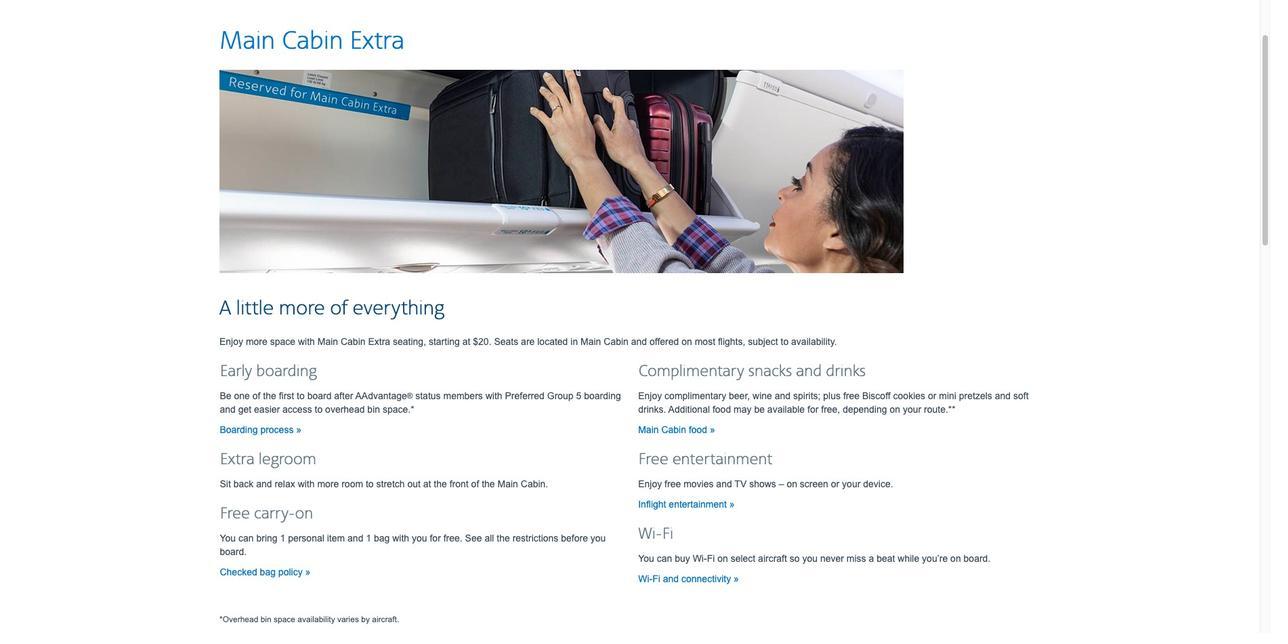 Task type: vqa. For each thing, say whether or not it's contained in the screenshot.
the right apply
no



Task type: describe. For each thing, give the bounding box(es) containing it.
enjoy for complimentary
[[639, 390, 662, 401]]

cookies
[[894, 390, 926, 401]]

be
[[220, 390, 232, 401]]

offered
[[650, 336, 679, 347]]

bin inside status members with preferred group 5 boarding and get easier access to overhead bin space.*
[[368, 404, 380, 415]]

first
[[279, 390, 294, 401]]

flights,
[[718, 336, 746, 347]]

on right –
[[787, 478, 798, 489]]

seating,
[[393, 336, 426, 347]]

mini
[[940, 390, 957, 401]]

availability
[[298, 615, 335, 624]]

never
[[821, 553, 845, 564]]

a
[[869, 553, 875, 564]]

boarding process link
[[220, 424, 302, 435]]

beer,
[[729, 390, 750, 401]]

seats
[[494, 336, 519, 347]]

®
[[407, 391, 413, 400]]

for inside enjoy complimentary beer, wine and spirits; plus free biscoff cookies or mini pretzels and soft drinks. additional food may be available for free, depending on your route.**
[[808, 404, 819, 415]]

additional
[[669, 404, 710, 415]]

on up personal
[[295, 504, 313, 524]]

free carry-on
[[220, 504, 313, 524]]

available
[[768, 404, 805, 415]]

2 vertical spatial more
[[318, 478, 339, 489]]

*overhead
[[220, 615, 258, 624]]

subject
[[749, 336, 779, 347]]

select
[[731, 553, 756, 564]]

drinks
[[826, 362, 866, 381]]

out
[[408, 478, 421, 489]]

biscoff
[[863, 390, 891, 401]]

on left select
[[718, 553, 729, 564]]

1 vertical spatial wi-
[[693, 553, 707, 564]]

*overhead bin space availability varies by aircraft.
[[220, 615, 399, 624]]

1 vertical spatial or
[[832, 478, 840, 489]]

one
[[234, 390, 250, 401]]

0 vertical spatial boarding
[[256, 362, 317, 381]]

a little more of everything
[[220, 296, 444, 321]]

access
[[283, 404, 312, 415]]

before
[[561, 533, 588, 543]]

be one of the first to board after aadvantage ®
[[220, 390, 413, 401]]

wi- for wi-fi
[[639, 524, 663, 544]]

may
[[734, 404, 752, 415]]

be
[[755, 404, 765, 415]]

aircraft
[[759, 553, 788, 564]]

2 vertical spatial of
[[472, 478, 479, 489]]

board. inside you can bring 1 personal item and 1 bag with you for free. see all the restrictions before you board.
[[220, 546, 247, 557]]

while
[[898, 553, 920, 564]]

movies
[[684, 478, 714, 489]]

main cabin food
[[639, 424, 710, 435]]

1 1 from the left
[[280, 533, 286, 543]]

fi for wi-fi
[[663, 524, 674, 544]]

main cabin food link
[[639, 424, 716, 435]]

overhead
[[325, 404, 365, 415]]

boarding inside status members with preferred group 5 boarding and get easier access to overhead bin space.*
[[584, 390, 621, 401]]

space.*
[[383, 404, 415, 415]]

enjoy more space with main cabin extra seating, starting at $20. seats are located in main cabin and offered on most flights, subject to availability.
[[220, 336, 837, 347]]

boarding
[[220, 424, 258, 435]]

on inside enjoy complimentary beer, wine and spirits; plus free biscoff cookies or mini pretzels and soft drinks. additional food may be available for free, depending on your route.**
[[890, 404, 901, 415]]

enjoy complimentary beer, wine and spirits; plus free biscoff cookies or mini pretzels and soft drinks. additional food may be available for free, depending on your route.**
[[639, 390, 1029, 415]]

0 horizontal spatial your
[[843, 478, 861, 489]]

can for bring
[[239, 533, 254, 543]]

drinks.
[[639, 404, 667, 415]]

cabin.
[[521, 478, 549, 489]]

2 1 from the left
[[366, 533, 372, 543]]

and right back
[[256, 478, 272, 489]]

2 horizontal spatial you
[[803, 553, 818, 564]]

everything
[[353, 296, 444, 321]]

soft
[[1014, 390, 1029, 401]]

main cabin extra
[[220, 26, 405, 57]]

to inside status members with preferred group 5 boarding and get easier access to overhead bin space.*
[[315, 404, 323, 415]]

complimentary
[[665, 390, 727, 401]]

device.
[[864, 478, 894, 489]]

back
[[234, 478, 254, 489]]

front
[[450, 478, 469, 489]]

availability.
[[792, 336, 837, 347]]

relax
[[275, 478, 295, 489]]

miss
[[847, 553, 867, 564]]

and up available
[[775, 390, 791, 401]]

and down buy
[[663, 573, 679, 584]]

see
[[465, 533, 482, 543]]

free inside enjoy complimentary beer, wine and spirits; plus free biscoff cookies or mini pretzels and soft drinks. additional food may be available for free, depending on your route.**
[[844, 390, 860, 401]]

inflight entertainment link
[[639, 499, 735, 510]]

free for free entertainment
[[639, 450, 669, 470]]

inflight
[[639, 499, 667, 510]]

1 horizontal spatial of
[[330, 296, 348, 321]]

1 vertical spatial more
[[246, 336, 268, 347]]

1 horizontal spatial you
[[591, 533, 606, 543]]

legroom
[[259, 450, 317, 470]]

little
[[236, 296, 274, 321]]

you can buy wi-fi on select aircraft so you never miss a beat while you're on board.
[[639, 553, 991, 564]]

0 horizontal spatial bin
[[261, 615, 272, 624]]

preferred
[[505, 390, 545, 401]]

enjoy free movies and tv shows – on screen or your device.
[[639, 478, 894, 489]]

main cabin extra main content
[[204, 26, 1041, 633]]

with right relax
[[298, 478, 315, 489]]

depending
[[843, 404, 888, 415]]

with down a little more of everything
[[298, 336, 315, 347]]

varies
[[338, 615, 359, 624]]

0 horizontal spatial you
[[412, 533, 427, 543]]

extra legroom
[[220, 450, 317, 470]]

1 horizontal spatial board.
[[964, 553, 991, 564]]

bring
[[257, 533, 278, 543]]

free,
[[822, 404, 841, 415]]

policy
[[278, 566, 303, 577]]



Task type: locate. For each thing, give the bounding box(es) containing it.
food inside enjoy complimentary beer, wine and spirits; plus free biscoff cookies or mini pretzels and soft drinks. additional food may be available for free, depending on your route.**
[[713, 404, 732, 415]]

enjoy up drinks.
[[639, 390, 662, 401]]

inflight entertainment
[[639, 499, 730, 510]]

you up the 'checked'
[[220, 533, 236, 543]]

on left most
[[682, 336, 693, 347]]

item
[[327, 533, 345, 543]]

free up depending
[[844, 390, 860, 401]]

space for with
[[270, 336, 296, 347]]

on down cookies
[[890, 404, 901, 415]]

the right all
[[497, 533, 510, 543]]

2 vertical spatial extra
[[220, 450, 255, 470]]

with right members
[[486, 390, 503, 401]]

$20.
[[473, 336, 492, 347]]

1 vertical spatial enjoy
[[639, 390, 662, 401]]

fi down inflight
[[663, 524, 674, 544]]

a
[[220, 296, 231, 321]]

get
[[238, 404, 252, 415]]

1 vertical spatial for
[[430, 533, 441, 543]]

1 right item
[[366, 533, 372, 543]]

more right little
[[279, 296, 325, 321]]

wi- right buy
[[693, 553, 707, 564]]

free
[[639, 450, 669, 470], [220, 504, 250, 524]]

1 vertical spatial space
[[274, 615, 296, 624]]

checked bag policy
[[220, 566, 305, 577]]

0 horizontal spatial fi
[[653, 573, 661, 584]]

1 horizontal spatial boarding
[[584, 390, 621, 401]]

in
[[571, 336, 578, 347]]

aircraft.
[[372, 615, 399, 624]]

1 vertical spatial extra
[[368, 336, 391, 347]]

complimentary snacks and drinks
[[639, 362, 866, 381]]

enjoy up inflight
[[639, 478, 662, 489]]

main cabin extra image
[[220, 70, 904, 273]]

1 vertical spatial food
[[689, 424, 708, 435]]

route.**
[[925, 404, 956, 415]]

0 horizontal spatial or
[[832, 478, 840, 489]]

more up early boarding
[[246, 336, 268, 347]]

you right before
[[591, 533, 606, 543]]

free up inflight entertainment
[[665, 478, 681, 489]]

0 vertical spatial food
[[713, 404, 732, 415]]

for left free.
[[430, 533, 441, 543]]

1 horizontal spatial at
[[463, 336, 471, 347]]

bin down aadvantage
[[368, 404, 380, 415]]

can left buy
[[657, 553, 673, 564]]

you right so
[[803, 553, 818, 564]]

at
[[463, 336, 471, 347], [424, 478, 431, 489]]

entertainment for inflight entertainment
[[669, 499, 727, 510]]

early
[[220, 362, 252, 381]]

space
[[270, 336, 296, 347], [274, 615, 296, 624]]

0 horizontal spatial bag
[[260, 566, 276, 577]]

1 vertical spatial free
[[220, 504, 250, 524]]

tv
[[735, 478, 747, 489]]

1 horizontal spatial or
[[929, 390, 937, 401]]

0 horizontal spatial at
[[424, 478, 431, 489]]

1 vertical spatial free
[[665, 478, 681, 489]]

bag left 'policy'
[[260, 566, 276, 577]]

you inside you can bring 1 personal item and 1 bag with you for free. see all the restrictions before you board.
[[220, 533, 236, 543]]

free.
[[444, 533, 463, 543]]

snacks
[[749, 362, 793, 381]]

stretch
[[377, 478, 405, 489]]

cabin
[[282, 26, 343, 57], [341, 336, 366, 347], [604, 336, 629, 347], [662, 424, 687, 435]]

0 vertical spatial free
[[844, 390, 860, 401]]

complimentary
[[639, 362, 745, 381]]

and up 'spirits;'
[[797, 362, 822, 381]]

boarding
[[256, 362, 317, 381], [584, 390, 621, 401]]

boarding up first at the bottom left of page
[[256, 362, 317, 381]]

and left offered
[[632, 336, 647, 347]]

extra
[[350, 26, 405, 57], [368, 336, 391, 347], [220, 450, 255, 470]]

fi up connectivity
[[707, 553, 715, 564]]

board. up the 'checked'
[[220, 546, 247, 557]]

entertainment down movies
[[669, 499, 727, 510]]

with left free.
[[393, 533, 409, 543]]

pretzels
[[960, 390, 993, 401]]

for down 'spirits;'
[[808, 404, 819, 415]]

checked
[[220, 566, 257, 577]]

2 vertical spatial fi
[[653, 573, 661, 584]]

sit back and relax with more room to stretch out at the front of the main cabin.
[[220, 478, 549, 489]]

1 right the bring
[[280, 533, 286, 543]]

spirits;
[[794, 390, 821, 401]]

you for you can buy wi-fi on select aircraft so you never miss a beat while you're on board.
[[639, 553, 655, 564]]

board. right you're
[[964, 553, 991, 564]]

1 horizontal spatial food
[[713, 404, 732, 415]]

for inside you can bring 1 personal item and 1 bag with you for free. see all the restrictions before you board.
[[430, 533, 441, 543]]

1 vertical spatial can
[[657, 553, 673, 564]]

and left the soft
[[996, 390, 1011, 401]]

wi- down inflight
[[639, 524, 663, 544]]

so
[[790, 553, 800, 564]]

aadvantage
[[355, 390, 407, 401]]

screen
[[800, 478, 829, 489]]

2 vertical spatial wi-
[[639, 573, 653, 584]]

1 horizontal spatial fi
[[663, 524, 674, 544]]

fi down wi-fi
[[653, 573, 661, 584]]

you down wi-fi
[[639, 553, 655, 564]]

0 horizontal spatial can
[[239, 533, 254, 543]]

2 vertical spatial enjoy
[[639, 478, 662, 489]]

the right front
[[482, 478, 495, 489]]

enjoy
[[220, 336, 243, 347], [639, 390, 662, 401], [639, 478, 662, 489]]

space up early boarding
[[270, 336, 296, 347]]

1 horizontal spatial free
[[639, 450, 669, 470]]

5
[[577, 390, 582, 401]]

space left availability
[[274, 615, 296, 624]]

and left tv
[[717, 478, 733, 489]]

bin right *overhead
[[261, 615, 272, 624]]

and inside status members with preferred group 5 boarding and get easier access to overhead bin space.*
[[220, 404, 236, 415]]

1 vertical spatial bin
[[261, 615, 272, 624]]

checked bag policy link
[[220, 566, 311, 577]]

early boarding
[[220, 362, 317, 381]]

wi- down wi-fi
[[639, 573, 653, 584]]

at left the $20.
[[463, 336, 471, 347]]

0 horizontal spatial food
[[689, 424, 708, 435]]

or inside enjoy complimentary beer, wine and spirits; plus free biscoff cookies or mini pretzels and soft drinks. additional food may be available for free, depending on your route.**
[[929, 390, 937, 401]]

food left may
[[713, 404, 732, 415]]

buy
[[675, 553, 691, 564]]

0 vertical spatial bag
[[374, 533, 390, 543]]

your down cookies
[[903, 404, 922, 415]]

all
[[485, 533, 494, 543]]

boarding process
[[220, 424, 296, 435]]

and right item
[[348, 533, 364, 543]]

1 horizontal spatial bag
[[374, 533, 390, 543]]

personal
[[288, 533, 325, 543]]

more left room
[[318, 478, 339, 489]]

of
[[330, 296, 348, 321], [253, 390, 261, 401], [472, 478, 479, 489]]

sit
[[220, 478, 231, 489]]

0 horizontal spatial 1
[[280, 533, 286, 543]]

0 vertical spatial or
[[929, 390, 937, 401]]

the up easier
[[263, 390, 276, 401]]

2 horizontal spatial of
[[472, 478, 479, 489]]

1 vertical spatial your
[[843, 478, 861, 489]]

of right one in the left of the page
[[253, 390, 261, 401]]

you left free.
[[412, 533, 427, 543]]

enjoy up early
[[220, 336, 243, 347]]

free for free carry-on
[[220, 504, 250, 524]]

members
[[444, 390, 483, 401]]

food
[[713, 404, 732, 415], [689, 424, 708, 435]]

to right subject
[[781, 336, 789, 347]]

entertainment up tv
[[673, 450, 773, 470]]

1 vertical spatial of
[[253, 390, 261, 401]]

with inside you can bring 1 personal item and 1 bag with you for free. see all the restrictions before you board.
[[393, 533, 409, 543]]

0 horizontal spatial free
[[220, 504, 250, 524]]

bag inside you can bring 1 personal item and 1 bag with you for free. see all the restrictions before you board.
[[374, 533, 390, 543]]

you
[[220, 533, 236, 543], [639, 553, 655, 564]]

0 horizontal spatial board.
[[220, 546, 247, 557]]

process
[[261, 424, 294, 435]]

beat
[[877, 553, 896, 564]]

of right front
[[472, 478, 479, 489]]

food down additional at the right of page
[[689, 424, 708, 435]]

to up access
[[297, 390, 305, 401]]

1 vertical spatial you
[[639, 553, 655, 564]]

shows
[[750, 478, 777, 489]]

on right you're
[[951, 553, 962, 564]]

to down the "board"
[[315, 404, 323, 415]]

0 vertical spatial for
[[808, 404, 819, 415]]

0 vertical spatial enjoy
[[220, 336, 243, 347]]

you can bring 1 personal item and 1 bag with you for free. see all the restrictions before you board.
[[220, 533, 606, 557]]

0 vertical spatial more
[[279, 296, 325, 321]]

0 horizontal spatial boarding
[[256, 362, 317, 381]]

1 vertical spatial fi
[[707, 553, 715, 564]]

status members with preferred group 5 boarding and get easier access to overhead bin space.*
[[220, 390, 621, 415]]

0 vertical spatial you
[[220, 533, 236, 543]]

enjoy inside enjoy complimentary beer, wine and spirits; plus free biscoff cookies or mini pretzels and soft drinks. additional food may be available for free, depending on your route.**
[[639, 390, 662, 401]]

restrictions
[[513, 533, 559, 543]]

room
[[342, 478, 363, 489]]

boarding right "5"
[[584, 390, 621, 401]]

entertainment for free entertainment
[[673, 450, 773, 470]]

with inside status members with preferred group 5 boarding and get easier access to overhead bin space.*
[[486, 390, 503, 401]]

at right "out"
[[424, 478, 431, 489]]

wi-
[[639, 524, 663, 544], [693, 553, 707, 564], [639, 573, 653, 584]]

your inside enjoy complimentary beer, wine and spirits; plus free biscoff cookies or mini pretzels and soft drinks. additional food may be available for free, depending on your route.**
[[903, 404, 922, 415]]

0 horizontal spatial of
[[253, 390, 261, 401]]

fi for wi-fi and connectivity
[[653, 573, 661, 584]]

to right room
[[366, 478, 374, 489]]

and inside you can bring 1 personal item and 1 bag with you for free. see all the restrictions before you board.
[[348, 533, 364, 543]]

wi- for wi-fi and connectivity
[[639, 573, 653, 584]]

can inside you can bring 1 personal item and 1 bag with you for free. see all the restrictions before you board.
[[239, 533, 254, 543]]

1 horizontal spatial free
[[844, 390, 860, 401]]

–
[[779, 478, 785, 489]]

0 vertical spatial can
[[239, 533, 254, 543]]

0 vertical spatial free
[[639, 450, 669, 470]]

can left the bring
[[239, 533, 254, 543]]

starting
[[429, 336, 460, 347]]

wi-fi and connectivity link
[[639, 573, 739, 584]]

by
[[361, 615, 370, 624]]

0 vertical spatial wi-
[[639, 524, 663, 544]]

wi-fi
[[639, 524, 674, 544]]

you for you can bring 1 personal item and 1 bag with you for free. see all the restrictions before you board.
[[220, 533, 236, 543]]

1 vertical spatial boarding
[[584, 390, 621, 401]]

entertainment
[[673, 450, 773, 470], [669, 499, 727, 510]]

1 horizontal spatial for
[[808, 404, 819, 415]]

1 vertical spatial entertainment
[[669, 499, 727, 510]]

space for availability
[[274, 615, 296, 624]]

your
[[903, 404, 922, 415], [843, 478, 861, 489]]

more
[[279, 296, 325, 321], [246, 336, 268, 347], [318, 478, 339, 489]]

can
[[239, 533, 254, 543], [657, 553, 673, 564]]

0 vertical spatial space
[[270, 336, 296, 347]]

1 horizontal spatial 1
[[366, 533, 372, 543]]

1 horizontal spatial bin
[[368, 404, 380, 415]]

0 horizontal spatial free
[[665, 478, 681, 489]]

the left front
[[434, 478, 447, 489]]

easier
[[254, 404, 280, 415]]

0 vertical spatial your
[[903, 404, 922, 415]]

after
[[334, 390, 353, 401]]

free down back
[[220, 504, 250, 524]]

or right screen
[[832, 478, 840, 489]]

bag right item
[[374, 533, 390, 543]]

on
[[682, 336, 693, 347], [890, 404, 901, 415], [787, 478, 798, 489], [295, 504, 313, 524], [718, 553, 729, 564], [951, 553, 962, 564]]

1 horizontal spatial can
[[657, 553, 673, 564]]

and down be
[[220, 404, 236, 415]]

connectivity
[[682, 573, 731, 584]]

0 vertical spatial extra
[[350, 26, 405, 57]]

1 vertical spatial at
[[424, 478, 431, 489]]

free entertainment
[[639, 450, 773, 470]]

1 vertical spatial bag
[[260, 566, 276, 577]]

of left everything
[[330, 296, 348, 321]]

status
[[416, 390, 441, 401]]

or up route.**
[[929, 390, 937, 401]]

0 vertical spatial entertainment
[[673, 450, 773, 470]]

1 horizontal spatial you
[[639, 553, 655, 564]]

the inside you can bring 1 personal item and 1 bag with you for free. see all the restrictions before you board.
[[497, 533, 510, 543]]

2 horizontal spatial fi
[[707, 553, 715, 564]]

enjoy for a
[[220, 336, 243, 347]]

0 vertical spatial bin
[[368, 404, 380, 415]]

located
[[538, 336, 568, 347]]

free down main cabin food
[[639, 450, 669, 470]]

0 vertical spatial at
[[463, 336, 471, 347]]

your left the device.
[[843, 478, 861, 489]]

0 vertical spatial fi
[[663, 524, 674, 544]]

0 horizontal spatial you
[[220, 533, 236, 543]]

0 horizontal spatial for
[[430, 533, 441, 543]]

the
[[263, 390, 276, 401], [434, 478, 447, 489], [482, 478, 495, 489], [497, 533, 510, 543]]

1 horizontal spatial your
[[903, 404, 922, 415]]

can for buy
[[657, 553, 673, 564]]

0 vertical spatial of
[[330, 296, 348, 321]]



